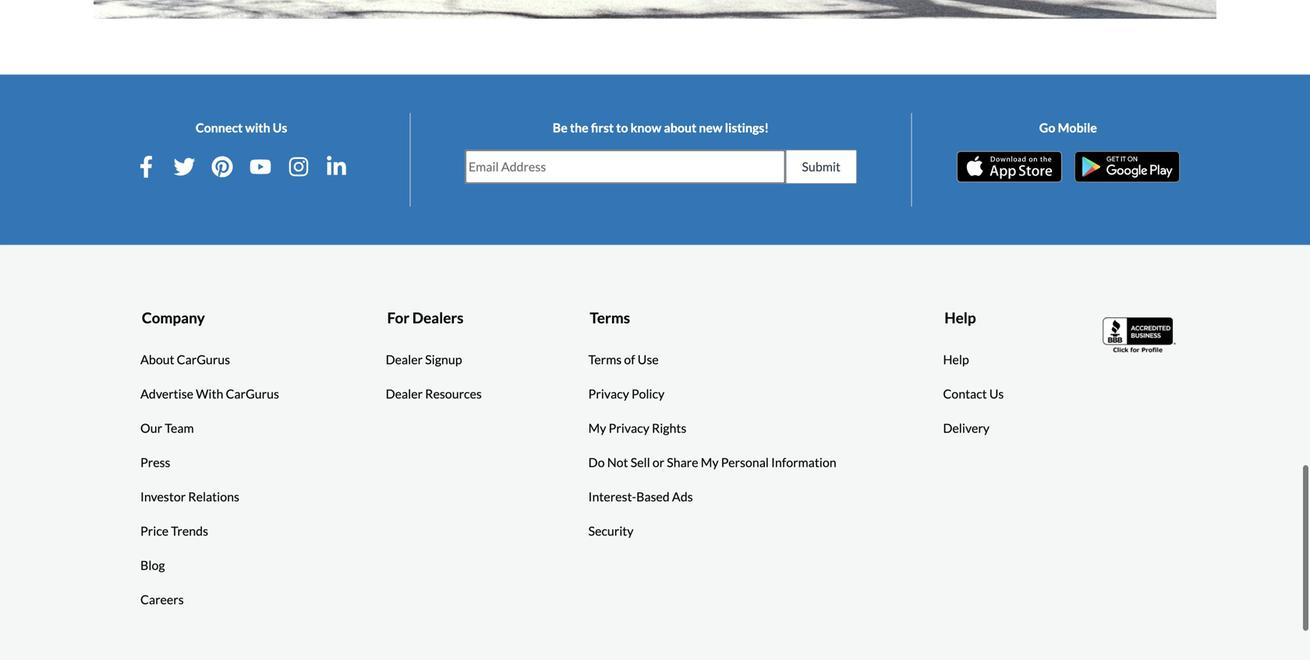 Task type: describe. For each thing, give the bounding box(es) containing it.
trends
[[171, 524, 208, 539]]

personal
[[721, 455, 769, 470]]

privacy inside my privacy rights link
[[609, 421, 650, 436]]

price trends link
[[140, 522, 208, 541]]

company
[[142, 309, 205, 327]]

sell
[[631, 455, 650, 470]]

download on the app store image
[[957, 151, 1062, 182]]

know
[[631, 120, 662, 135]]

use
[[638, 352, 659, 367]]

interest-
[[588, 489, 636, 505]]

security
[[588, 524, 634, 539]]

connect
[[196, 120, 243, 135]]

facebook image
[[135, 156, 157, 178]]

price
[[140, 524, 169, 539]]

press
[[140, 455, 170, 470]]

terms for terms of use
[[588, 352, 622, 367]]

be
[[553, 120, 568, 135]]

connect with us
[[196, 120, 287, 135]]

our
[[140, 421, 162, 436]]

interest-based ads link
[[588, 488, 693, 506]]

press link
[[140, 453, 170, 472]]

help link
[[943, 350, 969, 369]]

0 vertical spatial cargurus
[[177, 352, 230, 367]]

terms for terms
[[590, 309, 630, 327]]

delivery link
[[943, 419, 990, 438]]

investor relations link
[[140, 488, 239, 506]]

youtube image
[[250, 156, 271, 178]]

interest-based ads
[[588, 489, 693, 505]]

listings!
[[725, 120, 769, 135]]

1 vertical spatial help
[[943, 352, 969, 367]]

to
[[616, 120, 628, 135]]

dealer resources
[[386, 386, 482, 402]]

dealer signup link
[[386, 350, 462, 369]]

information
[[771, 455, 837, 470]]

dealer for dealer signup
[[386, 352, 423, 367]]

rights
[[652, 421, 687, 436]]

privacy policy link
[[588, 385, 665, 404]]

contact us
[[943, 386, 1004, 402]]

submit button
[[786, 150, 857, 184]]

the
[[570, 120, 589, 135]]

be the first to know about new listings!
[[553, 120, 769, 135]]

contact us link
[[943, 385, 1004, 404]]

do not sell or share my personal information link
[[588, 453, 837, 472]]

do not sell or share my personal information
[[588, 455, 837, 470]]

go mobile
[[1039, 120, 1097, 135]]

based
[[636, 489, 670, 505]]

instagram image
[[288, 156, 309, 178]]

careers link
[[140, 591, 184, 609]]

my privacy rights
[[588, 421, 687, 436]]

go
[[1039, 120, 1056, 135]]

our team
[[140, 421, 194, 436]]



Task type: locate. For each thing, give the bounding box(es) containing it.
about cargurus
[[140, 352, 230, 367]]

privacy policy
[[588, 386, 665, 402]]

cargurus
[[177, 352, 230, 367], [226, 386, 279, 402]]

about
[[140, 352, 174, 367]]

or
[[653, 455, 665, 470]]

privacy inside privacy policy link
[[588, 386, 629, 402]]

0 horizontal spatial us
[[273, 120, 287, 135]]

us right contact
[[989, 386, 1004, 402]]

us right with
[[273, 120, 287, 135]]

0 horizontal spatial my
[[588, 421, 606, 436]]

investor
[[140, 489, 186, 505]]

0 vertical spatial us
[[273, 120, 287, 135]]

1 vertical spatial us
[[989, 386, 1004, 402]]

resources
[[425, 386, 482, 402]]

my right share
[[701, 455, 719, 470]]

1 vertical spatial dealer
[[386, 386, 423, 402]]

0 vertical spatial my
[[588, 421, 606, 436]]

for
[[387, 309, 410, 327]]

0 vertical spatial dealer
[[386, 352, 423, 367]]

do
[[588, 455, 605, 470]]

my
[[588, 421, 606, 436], [701, 455, 719, 470]]

twitter image
[[173, 156, 195, 178]]

advertise with cargurus
[[140, 386, 279, 402]]

investor relations
[[140, 489, 239, 505]]

signup
[[425, 352, 462, 367]]

delivery
[[943, 421, 990, 436]]

Email Address email field
[[466, 150, 785, 183]]

terms left of
[[588, 352, 622, 367]]

0 vertical spatial privacy
[[588, 386, 629, 402]]

blog link
[[140, 556, 165, 575]]

terms up terms of use
[[590, 309, 630, 327]]

0 vertical spatial terms
[[590, 309, 630, 327]]

us
[[273, 120, 287, 135], [989, 386, 1004, 402]]

about
[[664, 120, 697, 135]]

dealer
[[386, 352, 423, 367], [386, 386, 423, 402]]

contact
[[943, 386, 987, 402]]

cargurus right with
[[226, 386, 279, 402]]

0 vertical spatial help
[[945, 309, 976, 327]]

help up help link
[[945, 309, 976, 327]]

our team link
[[140, 419, 194, 438]]

1 vertical spatial cargurus
[[226, 386, 279, 402]]

security link
[[588, 522, 634, 541]]

dealer resources link
[[386, 385, 482, 404]]

terms of use
[[588, 352, 659, 367]]

1 horizontal spatial my
[[701, 455, 719, 470]]

dealer down dealer signup link
[[386, 386, 423, 402]]

advertise
[[140, 386, 193, 402]]

click for the bbb business review of this auto listing service in cambridge ma image
[[1103, 316, 1178, 355]]

terms inside terms of use link
[[588, 352, 622, 367]]

blog
[[140, 558, 165, 573]]

price trends
[[140, 524, 208, 539]]

dealer inside the dealer resources link
[[386, 386, 423, 402]]

my privacy rights link
[[588, 419, 687, 438]]

first
[[591, 120, 614, 135]]

with
[[245, 120, 270, 135]]

terms
[[590, 309, 630, 327], [588, 352, 622, 367]]

1 vertical spatial my
[[701, 455, 719, 470]]

linkedin image
[[326, 156, 348, 178]]

1 vertical spatial terms
[[588, 352, 622, 367]]

mobile
[[1058, 120, 1097, 135]]

not
[[607, 455, 628, 470]]

submit
[[802, 159, 841, 174]]

dealer signup
[[386, 352, 462, 367]]

help
[[945, 309, 976, 327], [943, 352, 969, 367]]

privacy down privacy policy link
[[609, 421, 650, 436]]

dealer for dealer resources
[[386, 386, 423, 402]]

about cargurus link
[[140, 350, 230, 369]]

1 horizontal spatial us
[[989, 386, 1004, 402]]

1 vertical spatial privacy
[[609, 421, 650, 436]]

for dealers
[[387, 309, 464, 327]]

privacy
[[588, 386, 629, 402], [609, 421, 650, 436]]

help up contact
[[943, 352, 969, 367]]

careers
[[140, 592, 184, 607]]

my up do
[[588, 421, 606, 436]]

of
[[624, 352, 635, 367]]

privacy down terms of use link
[[588, 386, 629, 402]]

relations
[[188, 489, 239, 505]]

policy
[[632, 386, 665, 402]]

2 dealer from the top
[[386, 386, 423, 402]]

team
[[165, 421, 194, 436]]

share
[[667, 455, 698, 470]]

1 dealer from the top
[[386, 352, 423, 367]]

new
[[699, 120, 723, 135]]

cargurus up with
[[177, 352, 230, 367]]

advertise with cargurus link
[[140, 385, 279, 404]]

dealer inside dealer signup link
[[386, 352, 423, 367]]

pinterest image
[[212, 156, 233, 178]]

dealers
[[412, 309, 464, 327]]

terms of use link
[[588, 350, 659, 369]]

ads
[[672, 489, 693, 505]]

dealer left signup at the bottom
[[386, 352, 423, 367]]

with
[[196, 386, 223, 402]]

get it on google play image
[[1075, 151, 1180, 182]]



Task type: vqa. For each thing, say whether or not it's contained in the screenshot.
Linkedin icon
yes



